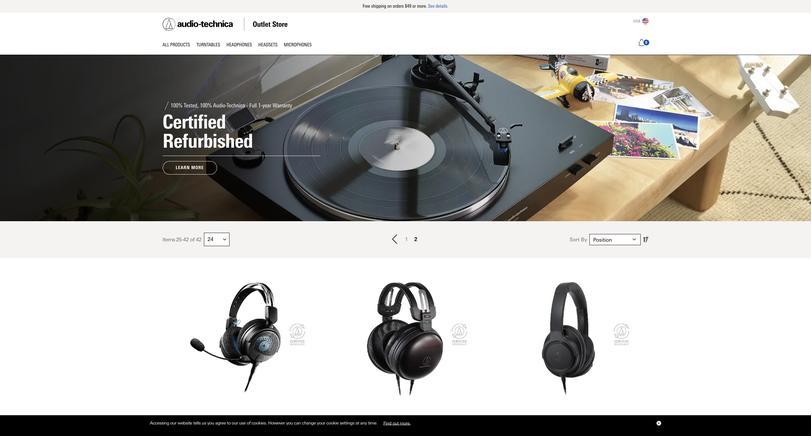 Task type: describe. For each thing, give the bounding box(es) containing it.
headsets link
[[258, 41, 284, 50]]

1 carrat down image from the left
[[223, 238, 226, 241]]

2 our from the left
[[232, 421, 238, 426]]

1 you from the left
[[207, 421, 214, 426]]

turntables link
[[196, 41, 227, 50]]

orders
[[393, 3, 404, 9]]

previous image
[[391, 234, 399, 244]]

1-
[[258, 102, 262, 109]]

certified
[[163, 110, 226, 133]]

1 horizontal spatial of
[[247, 421, 251, 426]]

see
[[428, 3, 435, 9]]

ath awkt cr image
[[342, 273, 469, 400]]

1 100% from the left
[[171, 102, 182, 109]]

find
[[383, 421, 392, 426]]

change
[[302, 421, 316, 426]]

us
[[202, 421, 206, 426]]

1 vertical spatial more.
[[400, 421, 411, 426]]

see details. link
[[428, 3, 448, 9]]

2 carrat down image from the left
[[633, 238, 636, 241]]

previous element
[[391, 234, 399, 245]]

2 you from the left
[[286, 421, 293, 426]]

0 horizontal spatial of
[[190, 237, 195, 243]]

turntables
[[196, 42, 220, 48]]

1 link
[[403, 235, 410, 244]]

all
[[163, 42, 169, 48]]

can
[[294, 421, 301, 426]]

free shipping on orders $49 or more. see details.
[[363, 3, 448, 9]]

tells
[[193, 421, 201, 426]]

find out more.
[[383, 421, 411, 426]]

basket image
[[638, 39, 645, 46]]

accessing
[[150, 421, 169, 426]]

ath sr50 cr image
[[504, 273, 631, 400]]

$49
[[405, 3, 411, 9]]

use
[[239, 421, 246, 426]]

or
[[413, 3, 416, 9]]

1
[[405, 236, 408, 243]]

more
[[191, 165, 204, 170]]

-
[[246, 102, 248, 109]]

2 42 from the left
[[196, 237, 202, 243]]

items 25-42 of 42
[[163, 237, 202, 243]]

year
[[262, 102, 271, 109]]

details.
[[436, 3, 448, 9]]

set descending direction image
[[644, 236, 649, 244]]

usa
[[634, 19, 641, 23]]

microphones link
[[284, 41, 312, 50]]



Task type: vqa. For each thing, say whether or not it's contained in the screenshot.
See details. link
yes



Task type: locate. For each thing, give the bounding box(es) containing it.
audio-
[[213, 102, 227, 109]]

0 horizontal spatial more.
[[400, 421, 411, 426]]

warranty
[[273, 102, 292, 109]]

0 vertical spatial more.
[[417, 3, 427, 9]]

at
[[356, 421, 359, 426]]

more. right "out"
[[400, 421, 411, 426]]

out
[[393, 421, 399, 426]]

microphones
[[284, 42, 312, 48]]

25-
[[176, 237, 183, 243]]

1 horizontal spatial you
[[286, 421, 293, 426]]

full
[[249, 102, 257, 109]]

1 horizontal spatial 42
[[196, 237, 202, 243]]

however
[[268, 421, 285, 426]]

you right us
[[207, 421, 214, 426]]

100% left tested,
[[171, 102, 182, 109]]

all products link
[[163, 41, 196, 50]]

all products image
[[0, 55, 811, 221]]

2
[[414, 236, 417, 243]]

1 horizontal spatial 100%
[[200, 102, 212, 109]]

0 vertical spatial of
[[190, 237, 195, 243]]

website
[[178, 421, 192, 426]]

learn
[[176, 165, 190, 170]]

more. right 'or'
[[417, 3, 427, 9]]

100% tested, 100% audio-technica - full 1-year warranty
[[171, 102, 292, 109]]

1 vertical spatial of
[[247, 421, 251, 426]]

free
[[363, 3, 370, 9]]

products
[[170, 42, 190, 48]]

headsets
[[258, 42, 278, 48]]

time.
[[368, 421, 378, 426]]

of right use
[[247, 421, 251, 426]]

our
[[170, 421, 176, 426], [232, 421, 238, 426]]

0
[[645, 40, 647, 45]]

1 horizontal spatial more.
[[417, 3, 427, 9]]

divider line image
[[163, 102, 171, 110]]

sort by
[[570, 237, 587, 243]]

100% left audio-
[[200, 102, 212, 109]]

100%
[[171, 102, 182, 109], [200, 102, 212, 109]]

learn more link
[[163, 161, 217, 175]]

en_us image
[[642, 18, 649, 24]]

technica
[[227, 102, 245, 109]]

your
[[317, 421, 325, 426]]

of
[[190, 237, 195, 243], [247, 421, 251, 426]]

cross image
[[657, 422, 660, 425]]

headphones
[[227, 42, 252, 48]]

learn more
[[176, 165, 204, 170]]

items
[[163, 237, 175, 243]]

1 42 from the left
[[183, 237, 189, 243]]

find out more. link
[[379, 418, 416, 428]]

our left website
[[170, 421, 176, 426]]

2 100% from the left
[[200, 102, 212, 109]]

headphones link
[[227, 41, 258, 50]]

cookies.
[[252, 421, 267, 426]]

to
[[227, 421, 231, 426]]

certified refurbished
[[163, 110, 253, 152]]

settings
[[340, 421, 355, 426]]

you left can
[[286, 421, 293, 426]]

1 our from the left
[[170, 421, 176, 426]]

carrat down image
[[223, 238, 226, 241], [633, 238, 636, 241]]

cookie
[[326, 421, 339, 426]]

0 horizontal spatial 100%
[[171, 102, 182, 109]]

1 horizontal spatial our
[[232, 421, 238, 426]]

shipping
[[371, 3, 386, 9]]

by
[[581, 237, 587, 243]]

more.
[[417, 3, 427, 9], [400, 421, 411, 426]]

42
[[183, 237, 189, 243], [196, 237, 202, 243]]

you
[[207, 421, 214, 426], [286, 421, 293, 426]]

refurbished
[[163, 129, 253, 152]]

0 horizontal spatial you
[[207, 421, 214, 426]]

of right 25-
[[190, 237, 195, 243]]

0 horizontal spatial 42
[[183, 237, 189, 243]]

on
[[387, 3, 392, 9]]

accessing our website tells us you agree to our use of cookies. however you can change your cookie settings at any time.
[[150, 421, 379, 426]]

0 horizontal spatial our
[[170, 421, 176, 426]]

agree
[[215, 421, 226, 426]]

0 horizontal spatial carrat down image
[[223, 238, 226, 241]]

sort
[[570, 237, 580, 243]]

42 right 25-
[[196, 237, 202, 243]]

tested,
[[184, 102, 199, 109]]

any
[[360, 421, 367, 426]]

store logo image
[[163, 18, 287, 31]]

42 right the items
[[183, 237, 189, 243]]

our right to
[[232, 421, 238, 426]]

1 horizontal spatial carrat down image
[[633, 238, 636, 241]]

ath-gdl3 gaming headset with boom microphone image
[[180, 273, 307, 400]]

all products
[[163, 42, 190, 48]]



